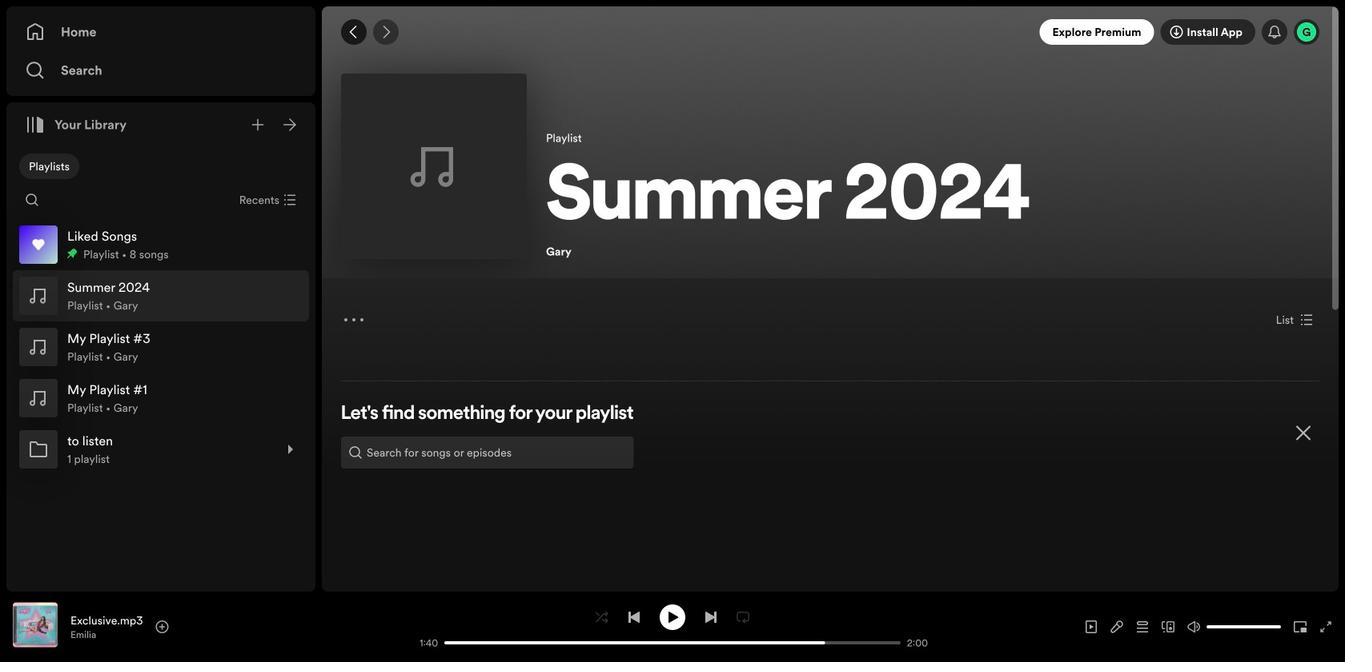 Task type: describe. For each thing, give the bounding box(es) containing it.
list item inside the 'main' element
[[13, 271, 309, 322]]

1 group from the top
[[13, 219, 309, 271]]

none search field inside the 'main' element
[[19, 187, 45, 213]]

play image
[[666, 611, 679, 624]]

top bar and user menu element
[[322, 6, 1339, 58]]

none checkbox inside the 'main' element
[[19, 154, 79, 179]]

enable shuffle image
[[596, 611, 608, 624]]

Recents, List view field
[[226, 187, 306, 213]]

Search for songs or episodes field
[[341, 437, 634, 469]]

close image
[[1294, 424, 1313, 443]]

main element
[[6, 6, 315, 592]]

connect to a device image
[[1162, 621, 1175, 634]]

player controls element
[[369, 605, 939, 650]]

5 group from the top
[[13, 424, 309, 476]]

volume high image
[[1187, 621, 1200, 634]]



Task type: locate. For each thing, give the bounding box(es) containing it.
list item
[[13, 271, 309, 322]]

disable repeat image
[[737, 611, 749, 624]]

3 group from the top
[[13, 322, 309, 373]]

search in your library image
[[26, 194, 38, 207]]

4 group from the top
[[13, 373, 309, 424]]

go forward image
[[380, 26, 392, 38]]

next image
[[705, 611, 717, 624]]

previous image
[[628, 611, 641, 624]]

go back image
[[347, 26, 360, 38]]

what's new image
[[1268, 26, 1281, 38]]

None button
[[1270, 307, 1319, 333]]

2 group from the top
[[13, 271, 309, 322]]

Disable repeat checkbox
[[730, 605, 756, 631]]

None checkbox
[[19, 154, 79, 179]]

now playing view image
[[38, 610, 50, 623]]

group
[[13, 219, 309, 271], [13, 271, 309, 322], [13, 322, 309, 373], [13, 373, 309, 424], [13, 424, 309, 476]]

None search field
[[341, 437, 634, 469]]

None search field
[[19, 187, 45, 213]]

now playing: exclusive.mp3 by emilia footer
[[13, 603, 406, 652]]



Task type: vqa. For each thing, say whether or not it's contained in the screenshot.
Search
no



